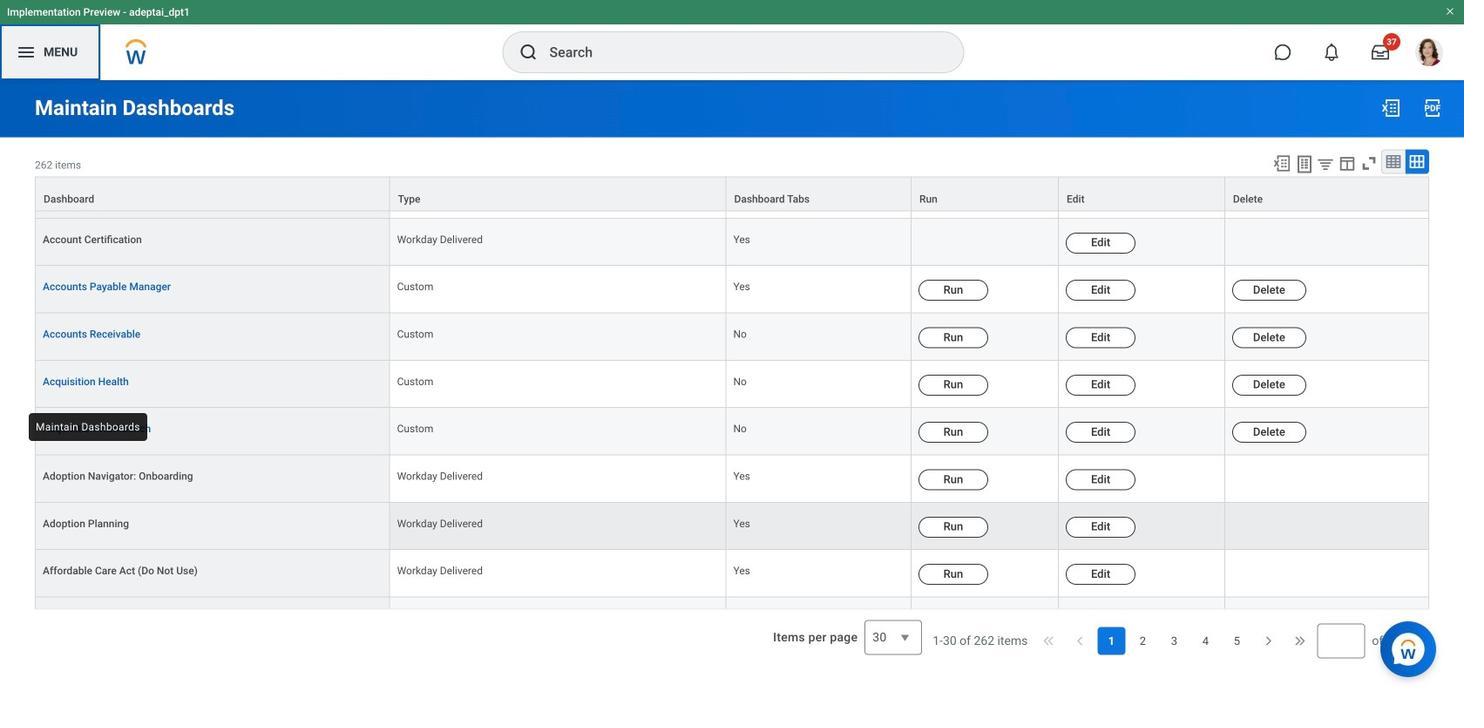 Task type: describe. For each thing, give the bounding box(es) containing it.
2 row from the top
[[35, 177, 1430, 212]]

Search Workday  search field
[[550, 33, 928, 71]]

list inside pagination element
[[1098, 627, 1252, 655]]

expand table image
[[1409, 153, 1426, 170]]

fullscreen image
[[1360, 154, 1379, 173]]

chevron 2x right small image
[[1292, 633, 1309, 650]]

11 row from the top
[[35, 598, 1430, 645]]

view printable version (pdf) image
[[1423, 98, 1444, 119]]

chevron right small image
[[1260, 633, 1278, 650]]

adoption navigator: onboarding element
[[43, 467, 193, 483]]

pagination element
[[933, 610, 1430, 673]]

select to filter grid data image
[[1317, 155, 1336, 173]]

justify image
[[16, 42, 37, 63]]

export to excel image for export to worksheets image
[[1273, 154, 1292, 173]]

chevron 2x left small image
[[1041, 633, 1058, 650]]

6 row from the top
[[35, 361, 1430, 408]]

chevron left small image
[[1072, 633, 1089, 650]]

status inside pagination element
[[933, 633, 1028, 650]]

export to excel image for view printable version (pdf) icon
[[1381, 98, 1402, 119]]

5 row from the top
[[35, 313, 1430, 361]]



Task type: vqa. For each thing, say whether or not it's contained in the screenshot.
8th "row" from the top
yes



Task type: locate. For each thing, give the bounding box(es) containing it.
status
[[933, 633, 1028, 650]]

search image
[[518, 42, 539, 63]]

export to excel image
[[1381, 98, 1402, 119], [1273, 154, 1292, 173]]

3 row from the top
[[35, 219, 1430, 266]]

inbox large image
[[1372, 44, 1390, 61]]

0 vertical spatial export to excel image
[[1381, 98, 1402, 119]]

banner
[[0, 0, 1465, 80]]

9 row from the top
[[35, 503, 1430, 550]]

1 row from the top
[[35, 171, 1430, 219]]

4 row from the top
[[35, 266, 1430, 313]]

Go to page number text field
[[1318, 624, 1366, 659]]

1 vertical spatial export to excel image
[[1273, 154, 1292, 173]]

export to excel image left view printable version (pdf) icon
[[1381, 98, 1402, 119]]

export to worksheets image
[[1295, 154, 1316, 175]]

8 row from the top
[[35, 456, 1430, 503]]

main content
[[0, 80, 1465, 705]]

row header
[[35, 598, 390, 645]]

cell
[[912, 171, 1059, 219], [1226, 171, 1430, 219], [912, 219, 1059, 266], [1226, 219, 1430, 266], [1226, 456, 1430, 503], [1226, 503, 1430, 550], [1226, 550, 1430, 598], [390, 598, 727, 645], [727, 598, 912, 645], [912, 598, 1059, 645], [1059, 598, 1226, 645], [1226, 598, 1430, 645]]

toolbar
[[1265, 150, 1430, 177]]

account certification element
[[43, 230, 142, 246]]

academic tenure dashboard element
[[43, 183, 178, 198]]

row
[[35, 171, 1430, 219], [35, 177, 1430, 212], [35, 219, 1430, 266], [35, 266, 1430, 313], [35, 313, 1430, 361], [35, 361, 1430, 408], [35, 408, 1430, 456], [35, 456, 1430, 503], [35, 503, 1430, 550], [35, 550, 1430, 598], [35, 598, 1430, 645]]

10 row from the top
[[35, 550, 1430, 598]]

table image
[[1385, 153, 1403, 170]]

0 horizontal spatial export to excel image
[[1273, 154, 1292, 173]]

items per page element
[[771, 610, 923, 666]]

7 row from the top
[[35, 408, 1430, 456]]

close environment banner image
[[1446, 6, 1456, 17]]

list
[[1098, 627, 1252, 655]]

1 horizontal spatial export to excel image
[[1381, 98, 1402, 119]]

affordable care act (do not use) element
[[43, 562, 198, 577]]

click to view/edit grid preferences image
[[1338, 154, 1358, 173]]

export to excel image left export to worksheets image
[[1273, 154, 1292, 173]]

profile logan mcneil image
[[1416, 38, 1444, 70]]

adoption planning element
[[43, 514, 129, 530]]

notifications large image
[[1324, 44, 1341, 61]]



